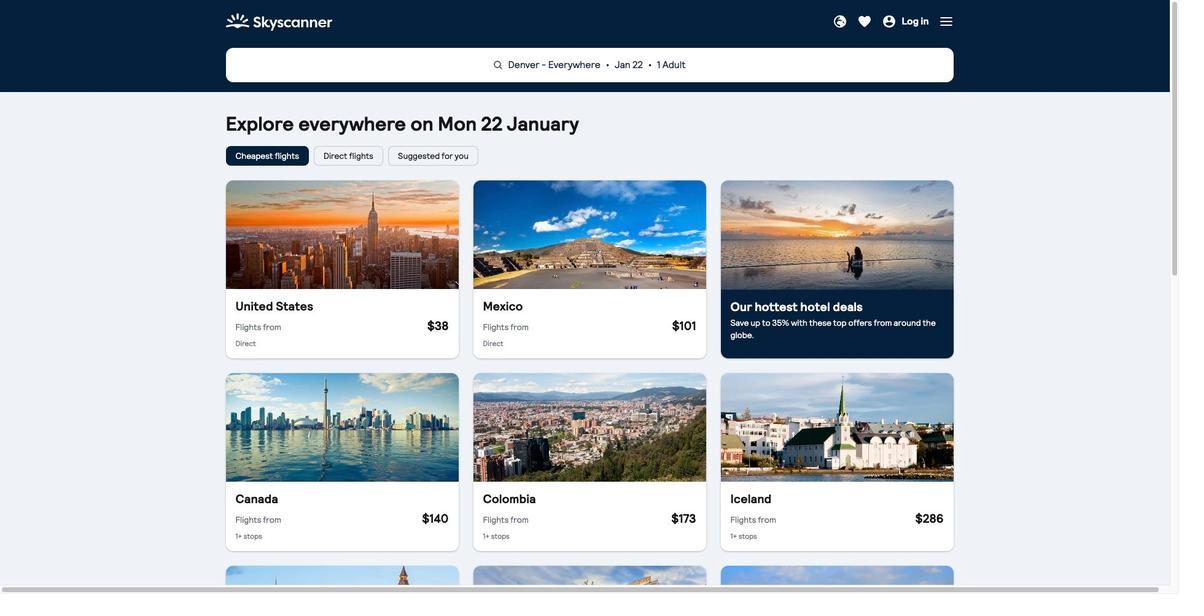 Task type: locate. For each thing, give the bounding box(es) containing it.
skyscanner home image
[[226, 10, 332, 34]]

1+ stops flights to canada  from $140. element
[[226, 482, 458, 551]]

regional settings image
[[833, 14, 848, 29]]

1+ stops flights to iceland  from $286. element
[[721, 482, 953, 551]]

direct flights to mexico  from $101. element
[[473, 289, 706, 358]]



Task type: vqa. For each thing, say whether or not it's contained in the screenshot.
1+ stops flights to colombia  from $173. Element
yes



Task type: describe. For each thing, give the bounding box(es) containing it.
saved flights image
[[857, 14, 872, 29]]

Cheapest flights button
[[226, 146, 309, 166]]

open menu image
[[939, 14, 953, 29]]

Direct flights button
[[314, 146, 383, 166]]

Suggested for you button
[[388, 146, 478, 166]]

direct flights to united states  from $38. element
[[226, 289, 458, 358]]

1+ stops flights to colombia  from $173. element
[[473, 482, 706, 551]]



